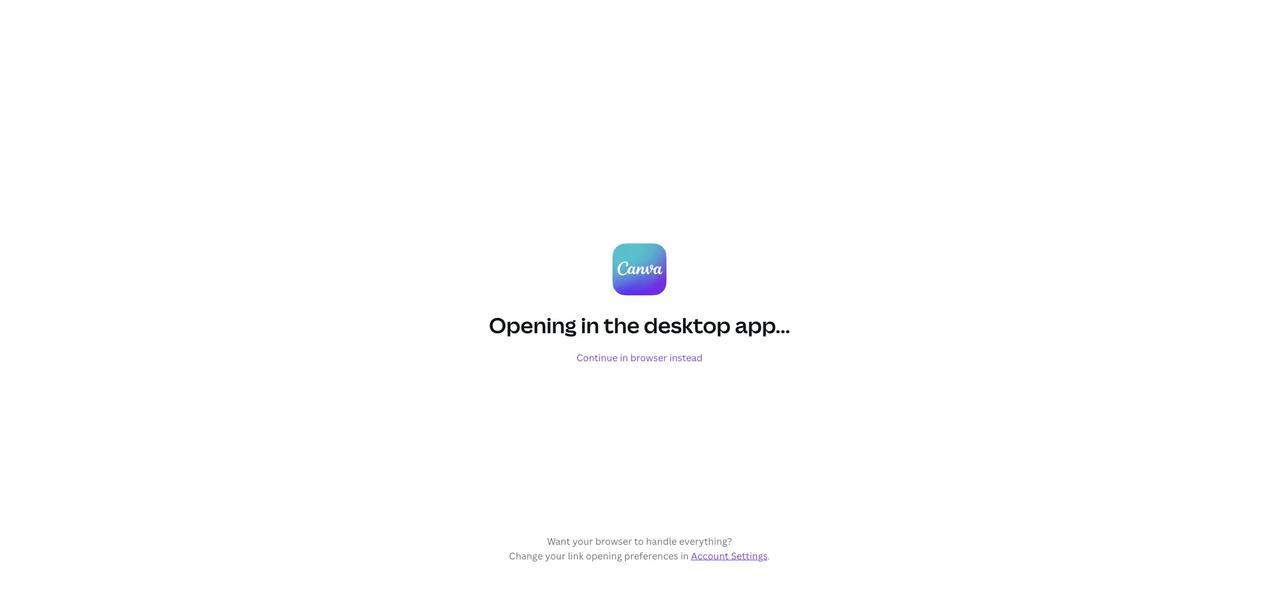 Task type: describe. For each thing, give the bounding box(es) containing it.
0 vertical spatial your
[[573, 535, 593, 547]]

desktop
[[644, 311, 731, 340]]

want your browser to handle everything? change your link opening preferences in account settings .
[[509, 535, 770, 562]]

account settings link
[[691, 549, 768, 562]]

browser for instead
[[631, 351, 668, 364]]

continue in browser instead
[[577, 351, 703, 364]]

in for the
[[581, 311, 600, 340]]

continue
[[577, 351, 618, 364]]

opening in the desktop app...
[[489, 311, 791, 340]]

change
[[509, 549, 543, 562]]

app...
[[735, 311, 791, 340]]

to
[[635, 535, 644, 547]]

0 horizontal spatial your
[[545, 549, 566, 562]]

want
[[547, 535, 571, 547]]

opening
[[489, 311, 577, 340]]



Task type: vqa. For each thing, say whether or not it's contained in the screenshot.
to
yes



Task type: locate. For each thing, give the bounding box(es) containing it.
account
[[691, 549, 729, 562]]

2 vertical spatial in
[[681, 549, 689, 562]]

your down want
[[545, 549, 566, 562]]

in right continue
[[620, 351, 629, 364]]

1 horizontal spatial your
[[573, 535, 593, 547]]

link
[[568, 549, 584, 562]]

browser down opening in the desktop app...
[[631, 351, 668, 364]]

0 vertical spatial in
[[581, 311, 600, 340]]

.
[[768, 549, 770, 562]]

preferences
[[625, 549, 679, 562]]

everything?
[[680, 535, 732, 547]]

2 horizontal spatial in
[[681, 549, 689, 562]]

settings
[[731, 549, 768, 562]]

in left the
[[581, 311, 600, 340]]

instead
[[670, 351, 703, 364]]

in
[[581, 311, 600, 340], [620, 351, 629, 364], [681, 549, 689, 562]]

opening
[[586, 549, 622, 562]]

0 horizontal spatial in
[[581, 311, 600, 340]]

continue in browser instead button
[[577, 351, 703, 364]]

the
[[604, 311, 640, 340]]

0 vertical spatial browser
[[631, 351, 668, 364]]

1 horizontal spatial in
[[620, 351, 629, 364]]

1 vertical spatial your
[[545, 549, 566, 562]]

in inside want your browser to handle everything? change your link opening preferences in account settings .
[[681, 549, 689, 562]]

your
[[573, 535, 593, 547], [545, 549, 566, 562]]

browser up opening
[[596, 535, 632, 547]]

browser inside want your browser to handle everything? change your link opening preferences in account settings .
[[596, 535, 632, 547]]

handle
[[646, 535, 677, 547]]

in left 'account'
[[681, 549, 689, 562]]

browser
[[631, 351, 668, 364], [596, 535, 632, 547]]

your up link
[[573, 535, 593, 547]]

1 vertical spatial browser
[[596, 535, 632, 547]]

browser for to
[[596, 535, 632, 547]]

1 vertical spatial in
[[620, 351, 629, 364]]

in for browser
[[620, 351, 629, 364]]



